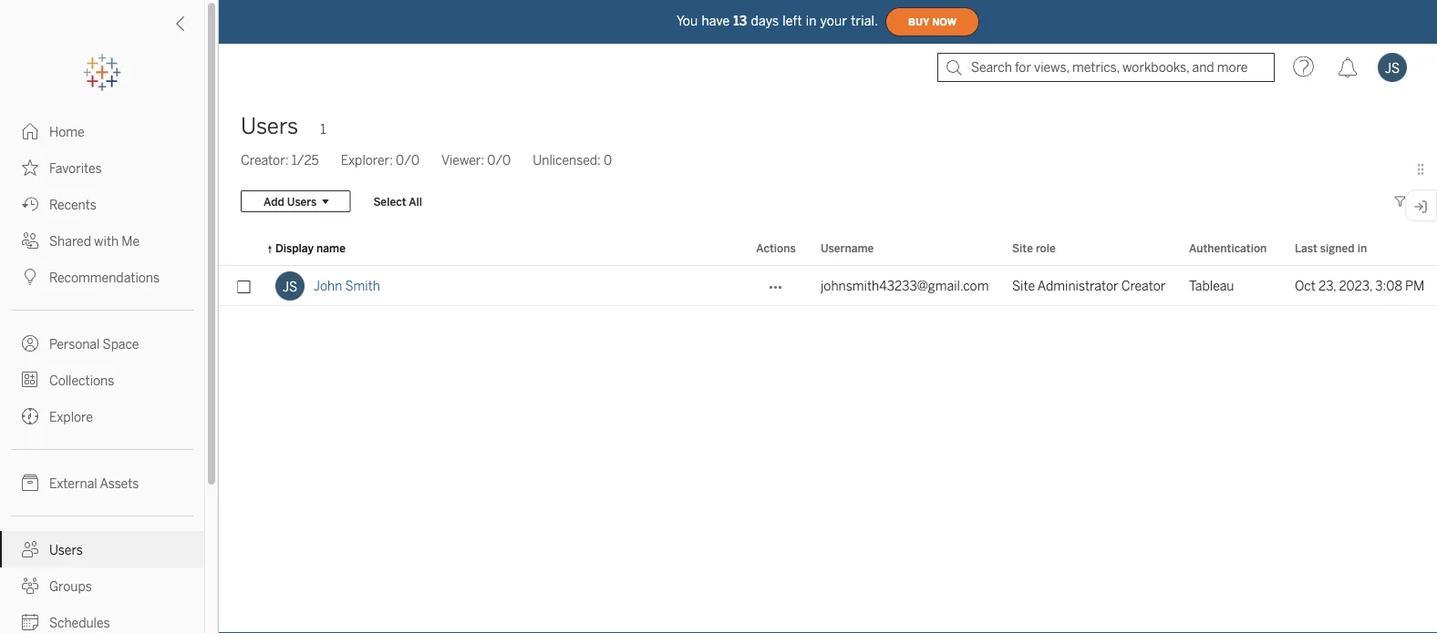 Task type: describe. For each thing, give the bounding box(es) containing it.
assets
[[100, 476, 139, 491]]

your
[[820, 13, 847, 28]]

you have 13 days left in your trial.
[[676, 13, 878, 28]]

creator: 1/25
[[241, 153, 319, 168]]

site administrator creator
[[1012, 279, 1166, 294]]

add
[[264, 195, 284, 208]]

administrator
[[1037, 279, 1118, 294]]

unlicensed: 0
[[533, 153, 612, 168]]

personal space link
[[0, 326, 204, 362]]

recommendations
[[49, 270, 160, 285]]

creator
[[1121, 279, 1166, 294]]

with
[[94, 234, 119, 249]]

role
[[1036, 242, 1056, 255]]

0 vertical spatial in
[[806, 13, 817, 28]]

home
[[49, 124, 85, 140]]

last signed in
[[1295, 242, 1367, 255]]

trial.
[[851, 13, 878, 28]]

recommendations link
[[0, 259, 204, 295]]

oct 23, 2023, 3:08 pm
[[1295, 279, 1424, 294]]

viewer: 0/0
[[441, 153, 511, 168]]

collections link
[[0, 362, 204, 398]]

shared with me
[[49, 234, 140, 249]]

actions
[[756, 242, 796, 255]]

groups
[[49, 579, 92, 594]]

explorer: 0/0
[[341, 153, 419, 168]]

buy now
[[908, 16, 957, 28]]

left
[[783, 13, 802, 28]]

display name
[[275, 242, 346, 255]]

shared
[[49, 234, 91, 249]]

smith
[[345, 279, 380, 294]]

viewer:
[[441, 153, 484, 168]]

creator:
[[241, 153, 289, 168]]

shared with me link
[[0, 222, 204, 259]]

personal
[[49, 337, 100, 352]]

site for site role
[[1012, 242, 1033, 255]]

2023,
[[1339, 279, 1372, 294]]

buy
[[908, 16, 929, 28]]

schedules link
[[0, 605, 204, 634]]

days
[[751, 13, 779, 28]]

authentication
[[1189, 242, 1267, 255]]

tableau
[[1189, 279, 1234, 294]]

select all
[[373, 195, 422, 208]]

3:08
[[1375, 279, 1402, 294]]

navigation panel element
[[0, 55, 204, 634]]

0/0 for explorer: 0/0
[[396, 153, 419, 168]]

personal space
[[49, 337, 139, 352]]

recents
[[49, 197, 96, 212]]

explorer:
[[341, 153, 393, 168]]

1/25
[[291, 153, 319, 168]]

oct
[[1295, 279, 1316, 294]]

all
[[409, 195, 422, 208]]

me
[[122, 234, 140, 249]]

users link
[[0, 532, 204, 568]]

space
[[103, 337, 139, 352]]

add users
[[264, 195, 317, 208]]



Task type: locate. For each thing, give the bounding box(es) containing it.
0/0 right 'explorer:'
[[396, 153, 419, 168]]

users inside 'add users' dropdown button
[[287, 195, 317, 208]]

name
[[316, 242, 346, 255]]

recents link
[[0, 186, 204, 222]]

main navigation. press the up and down arrow keys to access links. element
[[0, 113, 204, 634]]

explore link
[[0, 398, 204, 435]]

username
[[821, 242, 874, 255]]

site down the site role
[[1012, 279, 1035, 294]]

now
[[932, 16, 957, 28]]

display
[[275, 242, 314, 255]]

1 site from the top
[[1012, 242, 1033, 255]]

grid
[[219, 232, 1437, 634]]

1 0/0 from the left
[[396, 153, 419, 168]]

1 vertical spatial users
[[287, 195, 317, 208]]

collections
[[49, 373, 114, 388]]

users inside users link
[[49, 543, 83, 558]]

site left role in the top right of the page
[[1012, 242, 1033, 255]]

2 vertical spatial users
[[49, 543, 83, 558]]

add users button
[[241, 191, 350, 212]]

1 vertical spatial site
[[1012, 279, 1035, 294]]

0/0
[[396, 153, 419, 168], [487, 153, 511, 168]]

2 0/0 from the left
[[487, 153, 511, 168]]

1 horizontal spatial in
[[1357, 242, 1367, 255]]

select all button
[[361, 191, 434, 212]]

Search for views, metrics, workbooks, and more text field
[[937, 53, 1275, 82]]

have
[[702, 13, 730, 28]]

signed
[[1320, 242, 1355, 255]]

in right the left
[[806, 13, 817, 28]]

0 horizontal spatial in
[[806, 13, 817, 28]]

external assets
[[49, 476, 139, 491]]

groups link
[[0, 568, 204, 605]]

0/0 for viewer: 0/0
[[487, 153, 511, 168]]

site inside row
[[1012, 279, 1035, 294]]

explore
[[49, 410, 93, 425]]

0 vertical spatial users
[[241, 114, 298, 140]]

row
[[219, 266, 1437, 306]]

0 vertical spatial site
[[1012, 242, 1033, 255]]

schedules
[[49, 616, 110, 631]]

unlicensed:
[[533, 153, 601, 168]]

pm
[[1405, 279, 1424, 294]]

in
[[806, 13, 817, 28], [1357, 242, 1367, 255]]

users up the 'creator:'
[[241, 114, 298, 140]]

0
[[604, 153, 612, 168]]

you
[[676, 13, 698, 28]]

row containing john smith
[[219, 266, 1437, 306]]

0/0 right viewer:
[[487, 153, 511, 168]]

site
[[1012, 242, 1033, 255], [1012, 279, 1035, 294]]

john
[[314, 279, 342, 294]]

users up groups
[[49, 543, 83, 558]]

23,
[[1318, 279, 1336, 294]]

home link
[[0, 113, 204, 150]]

john smith link
[[314, 266, 380, 306]]

johnsmith43233@gmail.com
[[821, 279, 989, 294]]

buy now button
[[885, 7, 979, 36]]

users
[[241, 114, 298, 140], [287, 195, 317, 208], [49, 543, 83, 558]]

in inside "grid"
[[1357, 242, 1367, 255]]

favorites
[[49, 161, 102, 176]]

13
[[733, 13, 747, 28]]

last
[[1295, 242, 1317, 255]]

john smith
[[314, 279, 380, 294]]

external
[[49, 476, 97, 491]]

site for site administrator creator
[[1012, 279, 1035, 294]]

0 horizontal spatial 0/0
[[396, 153, 419, 168]]

favorites link
[[0, 150, 204, 186]]

grid containing john smith
[[219, 232, 1437, 634]]

1 horizontal spatial 0/0
[[487, 153, 511, 168]]

external assets link
[[0, 465, 204, 501]]

in right signed
[[1357, 242, 1367, 255]]

users right add
[[287, 195, 317, 208]]

2 site from the top
[[1012, 279, 1035, 294]]

select
[[373, 195, 406, 208]]

site role
[[1012, 242, 1056, 255]]

1
[[320, 122, 326, 137]]

1 vertical spatial in
[[1357, 242, 1367, 255]]



Task type: vqa. For each thing, say whether or not it's contained in the screenshot.
the "space"
yes



